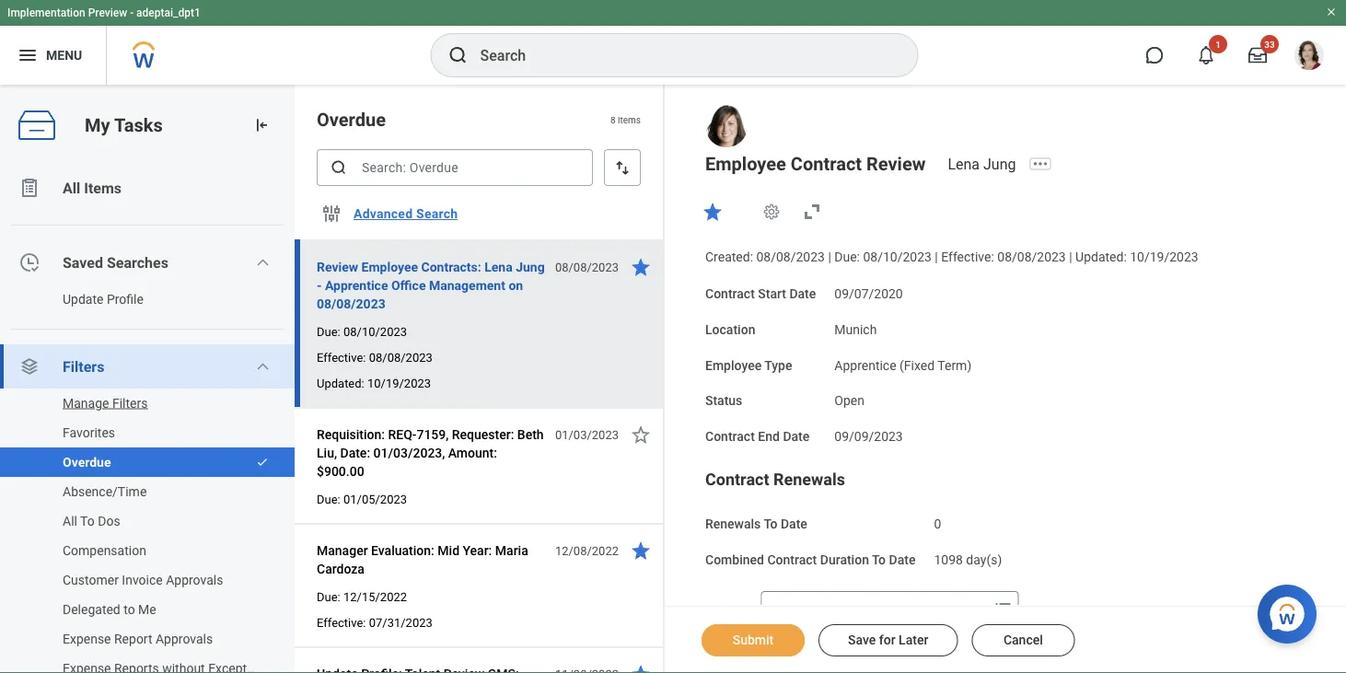 Task type: describe. For each thing, give the bounding box(es) containing it.
apprentice (fixed term)
[[834, 357, 972, 373]]

expense
[[63, 631, 111, 646]]

0 vertical spatial jung
[[983, 155, 1016, 173]]

req-
[[388, 427, 417, 442]]

customer
[[63, 572, 119, 587]]

item list element
[[295, 85, 665, 673]]

compensation
[[63, 543, 146, 558]]

08/08/2023 inside review employee contracts: lena jung - apprentice office management on 08/08/2023
[[317, 296, 386, 311]]

open
[[834, 393, 864, 408]]

submit button
[[702, 624, 805, 656]]

requisition: req-7159, requester: beth liu, date: 01/03/2023, amount: $900.00 button
[[317, 424, 545, 482]]

later
[[899, 633, 928, 648]]

gear image
[[762, 203, 781, 221]]

update profile button
[[0, 284, 276, 314]]

cancel button
[[972, 624, 1075, 656]]

update
[[63, 291, 104, 307]]

updated: 10/19/2023
[[317, 376, 431, 390]]

1 horizontal spatial 10/19/2023
[[1130, 250, 1198, 265]]

star image for beth
[[630, 424, 652, 446]]

contract for contract start date
[[705, 286, 755, 301]]

employee for employee type
[[705, 357, 762, 373]]

favorites button
[[0, 418, 276, 447]]

favorites
[[63, 425, 115, 440]]

day(s)
[[966, 552, 1002, 567]]

prompts image
[[992, 598, 1014, 620]]

expense report approvals
[[63, 631, 213, 646]]

profile
[[107, 291, 144, 307]]

all to dos button
[[0, 506, 276, 536]]

all to dos
[[63, 513, 120, 528]]

searches
[[107, 254, 168, 271]]

3 | from the left
[[1069, 250, 1072, 265]]

to for all
[[80, 513, 95, 528]]

review employee contracts: lena jung - apprentice office management on 08/08/2023 button
[[317, 256, 545, 315]]

year:
[[463, 543, 492, 558]]

justify image
[[17, 44, 39, 66]]

08/10/2023 inside "item list" element
[[343, 325, 407, 338]]

list containing all items
[[0, 166, 295, 673]]

2 | from the left
[[935, 250, 938, 265]]

requisition: req-7159, requester: beth liu, date: 01/03/2023, amount: $900.00
[[317, 427, 544, 479]]

Search: Overdue text field
[[317, 149, 593, 186]]

star image up created:
[[702, 201, 724, 223]]

manager evaluation: mid year: maria cardoza
[[317, 543, 528, 576]]

advanced search button
[[346, 195, 465, 232]]

employee type
[[705, 357, 792, 373]]

requester:
[[452, 427, 514, 442]]

report
[[114, 631, 152, 646]]

0 vertical spatial updated:
[[1075, 250, 1127, 265]]

my tasks element
[[0, 85, 295, 673]]

1 button
[[1186, 35, 1227, 75]]

due: 08/10/2023
[[317, 325, 407, 338]]

search
[[416, 206, 458, 221]]

renewals to date element
[[934, 505, 941, 532]]

created: 08/08/2023 | due: 08/10/2023 | effective: 08/08/2023 | updated: 10/19/2023
[[705, 250, 1198, 265]]

transformation import image
[[252, 116, 271, 134]]

8
[[610, 114, 616, 125]]

jung inside review employee contracts: lena jung - apprentice office management on 08/08/2023
[[516, 259, 545, 274]]

review inside review employee contracts: lena jung - apprentice office management on 08/08/2023
[[317, 259, 358, 274]]

- inside review employee contracts: lena jung - apprentice office management on 08/08/2023
[[317, 278, 322, 293]]

contract end date
[[705, 429, 810, 444]]

submit
[[733, 633, 774, 648]]

search image
[[330, 158, 348, 177]]

duration
[[820, 552, 869, 567]]

1
[[1215, 39, 1221, 50]]

check image
[[256, 456, 269, 469]]

manager
[[317, 543, 368, 558]]

filters inside button
[[112, 395, 148, 411]]

delegated
[[63, 602, 120, 617]]

menu banner
[[0, 0, 1346, 85]]

date for contract start date
[[789, 286, 816, 301]]

renewals to date
[[705, 516, 807, 531]]

to
[[124, 602, 135, 617]]

contract up fullscreen icon
[[791, 153, 862, 174]]

my
[[85, 114, 110, 136]]

contract for contract end date
[[705, 429, 755, 444]]

implementation preview -   adeptai_dpt1
[[7, 6, 201, 19]]

contract renewals group
[[705, 468, 1309, 569]]

manage
[[63, 395, 109, 411]]

contract renewals button
[[705, 470, 845, 489]]

lena inside review employee contracts: lena jung - apprentice office management on 08/08/2023
[[484, 259, 513, 274]]

2 horizontal spatial to
[[872, 552, 886, 567]]

menu button
[[0, 26, 106, 85]]

implementation
[[7, 6, 85, 19]]

expense report approvals button
[[0, 624, 276, 654]]

evaluation:
[[371, 543, 434, 558]]

manage filters button
[[0, 389, 276, 418]]

requisition:
[[317, 427, 385, 442]]

01/05/2023
[[343, 492, 407, 506]]

date:
[[340, 445, 370, 460]]

1 horizontal spatial renewals
[[773, 470, 845, 489]]

profile logan mcneil image
[[1294, 41, 1324, 74]]

33 button
[[1237, 35, 1279, 75]]

- inside menu banner
[[130, 6, 134, 19]]

contracts:
[[421, 259, 481, 274]]

12/08/2022
[[555, 544, 619, 557]]

employee for employee contract review
[[705, 153, 786, 174]]

saved
[[63, 254, 103, 271]]

contract down the "renewals to date"
[[767, 552, 817, 567]]

customer invoice approvals button
[[0, 565, 276, 595]]

close environment banner image
[[1326, 6, 1337, 17]]

1 | from the left
[[828, 250, 831, 265]]

effective: 07/31/2023
[[317, 615, 433, 629]]

list containing manage filters
[[0, 389, 295, 673]]

combined contract duration to date
[[705, 552, 916, 567]]

07/31/2023
[[369, 615, 433, 629]]

employee inside review employee contracts: lena jung - apprentice office management on 08/08/2023
[[361, 259, 418, 274]]

contract for contract renewals
[[705, 470, 769, 489]]

sort image
[[613, 158, 632, 177]]

employee contract review
[[705, 153, 926, 174]]

save for later button
[[818, 624, 958, 656]]

contract end date element
[[834, 418, 903, 445]]

tasks
[[114, 114, 163, 136]]

$900.00
[[317, 464, 364, 479]]

all items
[[63, 179, 122, 197]]

manager evaluation: mid year: maria cardoza button
[[317, 540, 545, 580]]

(fixed
[[900, 357, 935, 373]]

type
[[764, 357, 792, 373]]

action
[[705, 602, 743, 617]]

12/15/2022
[[343, 590, 407, 604]]

cardoza
[[317, 561, 364, 576]]

apprentice inside review employee contracts: lena jung - apprentice office management on 08/08/2023
[[325, 278, 388, 293]]

advanced search
[[354, 206, 458, 221]]



Task type: vqa. For each thing, say whether or not it's contained in the screenshot.
'Document Available Update_Profile__Talent_Review_GMS__Logan_McNeil__Talent _Card__10_30_2023.pdf is now available in My Reports 28 day(s) ago'
no



Task type: locate. For each thing, give the bounding box(es) containing it.
1 horizontal spatial apprentice
[[834, 357, 896, 373]]

approvals right invoice
[[166, 572, 223, 587]]

term)
[[938, 357, 972, 373]]

effective: 08/08/2023
[[317, 350, 433, 364]]

saved searches
[[63, 254, 168, 271]]

1 horizontal spatial |
[[935, 250, 938, 265]]

33
[[1264, 39, 1275, 50]]

effective: for review employee contracts: lena jung - apprentice office management on 08/08/2023
[[317, 350, 366, 364]]

due: 01/05/2023
[[317, 492, 407, 506]]

08/10/2023 up effective: 08/08/2023
[[343, 325, 407, 338]]

01/03/2023,
[[373, 445, 445, 460]]

cancel
[[1003, 633, 1043, 648]]

1098
[[934, 552, 963, 567]]

renewals up combined
[[705, 516, 761, 531]]

due: down the $900.00
[[317, 492, 340, 506]]

|
[[828, 250, 831, 265], [935, 250, 938, 265], [1069, 250, 1072, 265]]

absence/time button
[[0, 477, 276, 506]]

all for all to dos
[[63, 513, 77, 528]]

1 horizontal spatial -
[[317, 278, 322, 293]]

mid
[[438, 543, 459, 558]]

preview
[[88, 6, 127, 19]]

status
[[705, 393, 742, 408]]

renewals down end on the right of the page
[[773, 470, 845, 489]]

advanced
[[354, 206, 413, 221]]

save for later
[[848, 633, 928, 648]]

manage filters
[[63, 395, 148, 411]]

- right preview
[[130, 6, 134, 19]]

star image
[[702, 201, 724, 223], [630, 256, 652, 278], [630, 424, 652, 446], [630, 540, 652, 562]]

review down configure icon
[[317, 259, 358, 274]]

all left items
[[63, 179, 80, 197]]

dos
[[98, 513, 120, 528]]

star image right 01/03/2023
[[630, 424, 652, 446]]

2 vertical spatial effective:
[[317, 615, 366, 629]]

1 horizontal spatial to
[[764, 516, 777, 531]]

created:
[[705, 250, 753, 265]]

delegated to me
[[63, 602, 156, 617]]

chevron down image for filters
[[255, 359, 270, 374]]

updated:
[[1075, 250, 1127, 265], [317, 376, 364, 390]]

1 vertical spatial renewals
[[705, 516, 761, 531]]

to left dos at the left
[[80, 513, 95, 528]]

apprentice inside apprentice (fixed term) element
[[834, 357, 896, 373]]

approvals inside button
[[156, 631, 213, 646]]

fullscreen image
[[801, 201, 823, 223]]

all left dos at the left
[[63, 513, 77, 528]]

1 list from the top
[[0, 166, 295, 673]]

0 vertical spatial -
[[130, 6, 134, 19]]

1 vertical spatial apprentice
[[834, 357, 896, 373]]

items
[[84, 179, 122, 197]]

0 horizontal spatial overdue
[[63, 454, 111, 470]]

beth
[[517, 427, 544, 442]]

0 horizontal spatial review
[[317, 259, 358, 274]]

1 vertical spatial -
[[317, 278, 322, 293]]

office
[[391, 278, 426, 293]]

apprentice (fixed term) element
[[834, 354, 972, 373]]

due: for requisition: req-7159, requester: beth liu, date: 01/03/2023, amount: $900.00
[[317, 492, 340, 506]]

date
[[789, 286, 816, 301], [783, 429, 810, 444], [781, 516, 807, 531], [889, 552, 916, 567]]

date left 1098
[[889, 552, 916, 567]]

for
[[879, 633, 895, 648]]

filters inside dropdown button
[[63, 358, 104, 375]]

invoice
[[122, 572, 163, 587]]

08/10/2023 up contract start date element
[[863, 250, 932, 265]]

date right start
[[789, 286, 816, 301]]

all for all items
[[63, 179, 80, 197]]

1 vertical spatial updated:
[[317, 376, 364, 390]]

me
[[138, 602, 156, 617]]

1 vertical spatial 10/19/2023
[[367, 376, 431, 390]]

1 chevron down image from the top
[[255, 255, 270, 270]]

due: for manager evaluation: mid year: maria cardoza
[[317, 590, 340, 604]]

jung
[[983, 155, 1016, 173], [516, 259, 545, 274]]

overdue down the favorites on the bottom left of the page
[[63, 454, 111, 470]]

overdue up search icon
[[317, 109, 386, 130]]

apprentice down munich
[[834, 357, 896, 373]]

contract start date element
[[834, 275, 903, 302]]

configure image
[[320, 203, 342, 225]]

overdue
[[317, 109, 386, 130], [63, 454, 111, 470]]

chevron down image inside saved searches dropdown button
[[255, 255, 270, 270]]

1 horizontal spatial updated:
[[1075, 250, 1127, 265]]

overdue inside overdue button
[[63, 454, 111, 470]]

contract down the contract end date
[[705, 470, 769, 489]]

2 all from the top
[[63, 513, 77, 528]]

to right duration
[[872, 552, 886, 567]]

items
[[618, 114, 641, 125]]

filters up favorites button
[[112, 395, 148, 411]]

1 horizontal spatial review
[[866, 153, 926, 174]]

contract down status
[[705, 429, 755, 444]]

-
[[130, 6, 134, 19], [317, 278, 322, 293]]

clipboard image
[[18, 177, 41, 199]]

to down contract renewals
[[764, 516, 777, 531]]

end
[[758, 429, 780, 444]]

star image right 12/08/2022
[[630, 540, 652, 562]]

1 vertical spatial 08/10/2023
[[343, 325, 407, 338]]

overdue button
[[0, 447, 247, 477]]

0 horizontal spatial 10/19/2023
[[367, 376, 431, 390]]

0 horizontal spatial 08/10/2023
[[343, 325, 407, 338]]

star image for maria
[[630, 540, 652, 562]]

amount:
[[448, 445, 497, 460]]

2 list from the top
[[0, 389, 295, 673]]

start
[[758, 286, 786, 301]]

search image
[[447, 44, 469, 66]]

1 vertical spatial effective:
[[317, 350, 366, 364]]

2 chevron down image from the top
[[255, 359, 270, 374]]

Search Workday  search field
[[480, 35, 880, 75]]

1 vertical spatial approvals
[[156, 631, 213, 646]]

overdue inside "item list" element
[[317, 109, 386, 130]]

approvals inside 'button'
[[166, 572, 223, 587]]

1 horizontal spatial 08/10/2023
[[863, 250, 932, 265]]

0 vertical spatial approvals
[[166, 572, 223, 587]]

0 horizontal spatial jung
[[516, 259, 545, 274]]

2 horizontal spatial |
[[1069, 250, 1072, 265]]

date right end on the right of the page
[[783, 429, 810, 444]]

0 vertical spatial lena
[[948, 155, 980, 173]]

date for renewals to date
[[781, 516, 807, 531]]

management
[[429, 278, 505, 293]]

employee
[[705, 153, 786, 174], [361, 259, 418, 274], [705, 357, 762, 373]]

employee down location
[[705, 357, 762, 373]]

compensation button
[[0, 536, 276, 565]]

0 vertical spatial apprentice
[[325, 278, 388, 293]]

date up "combined contract duration to date"
[[781, 516, 807, 531]]

due: for review employee contracts: lena jung - apprentice office management on 08/08/2023
[[317, 325, 340, 338]]

my tasks
[[85, 114, 163, 136]]

0 horizontal spatial -
[[130, 6, 134, 19]]

1 horizontal spatial jung
[[983, 155, 1016, 173]]

list
[[0, 166, 295, 673], [0, 389, 295, 673]]

0
[[934, 516, 941, 531]]

09/09/2023
[[834, 429, 903, 444]]

customer invoice approvals
[[63, 572, 223, 587]]

0 vertical spatial chevron down image
[[255, 255, 270, 270]]

approvals for customer invoice approvals
[[166, 572, 223, 587]]

09/07/2020
[[834, 286, 903, 301]]

save
[[848, 633, 876, 648]]

all
[[63, 179, 80, 197], [63, 513, 77, 528]]

0 horizontal spatial renewals
[[705, 516, 761, 531]]

0 vertical spatial all
[[63, 179, 80, 197]]

maria
[[495, 543, 528, 558]]

1098 day(s)
[[934, 552, 1002, 567]]

due: up effective: 08/08/2023
[[317, 325, 340, 338]]

chevron down image inside the filters dropdown button
[[255, 359, 270, 374]]

menu
[[46, 48, 82, 63]]

1 vertical spatial jung
[[516, 259, 545, 274]]

10/19/2023 inside "item list" element
[[367, 376, 431, 390]]

chevron down image for saved searches
[[255, 255, 270, 270]]

liu,
[[317, 445, 337, 460]]

0 vertical spatial 08/10/2023
[[863, 250, 932, 265]]

due: up contract start date element
[[834, 250, 860, 265]]

employee up 'office'
[[361, 259, 418, 274]]

0 vertical spatial employee
[[705, 153, 786, 174]]

combined contract duration to date element
[[934, 541, 1002, 568]]

employee's photo (lena jung) image
[[705, 105, 748, 147]]

2 vertical spatial employee
[[705, 357, 762, 373]]

updated: inside "item list" element
[[317, 376, 364, 390]]

date for contract end date
[[783, 429, 810, 444]]

munich
[[834, 322, 877, 337]]

1 vertical spatial review
[[317, 259, 358, 274]]

1 vertical spatial employee
[[361, 259, 418, 274]]

0 vertical spatial 10/19/2023
[[1130, 250, 1198, 265]]

0 vertical spatial renewals
[[773, 470, 845, 489]]

1 vertical spatial lena
[[484, 259, 513, 274]]

0 horizontal spatial to
[[80, 513, 95, 528]]

chevron down image
[[255, 255, 270, 270], [255, 359, 270, 374]]

contract up location
[[705, 286, 755, 301]]

7159,
[[417, 427, 449, 442]]

1 vertical spatial overdue
[[63, 454, 111, 470]]

saved searches button
[[0, 240, 295, 284]]

approvals
[[166, 572, 223, 587], [156, 631, 213, 646]]

update profile
[[63, 291, 144, 307]]

0 horizontal spatial |
[[828, 250, 831, 265]]

1 vertical spatial chevron down image
[[255, 359, 270, 374]]

open element
[[834, 389, 864, 408]]

apprentice up due: 08/10/2023
[[325, 278, 388, 293]]

contract start date
[[705, 286, 816, 301]]

1 horizontal spatial lena
[[948, 155, 980, 173]]

0 horizontal spatial updated:
[[317, 376, 364, 390]]

to for renewals
[[764, 516, 777, 531]]

0 horizontal spatial lena
[[484, 259, 513, 274]]

lena jung element
[[948, 155, 1027, 173]]

1 vertical spatial filters
[[112, 395, 148, 411]]

absence/time
[[63, 484, 147, 499]]

0 vertical spatial overdue
[[317, 109, 386, 130]]

perspective image
[[18, 355, 41, 377]]

- up due: 08/10/2023
[[317, 278, 322, 293]]

munich element
[[834, 318, 877, 337]]

approvals down me
[[156, 631, 213, 646]]

0 vertical spatial effective:
[[941, 250, 994, 265]]

notifications large image
[[1197, 46, 1215, 64]]

contract
[[791, 153, 862, 174], [705, 286, 755, 301], [705, 429, 755, 444], [705, 470, 769, 489], [767, 552, 817, 567]]

on
[[509, 278, 523, 293]]

effective: for manager evaluation: mid year: maria cardoza
[[317, 615, 366, 629]]

0 vertical spatial review
[[866, 153, 926, 174]]

0 vertical spatial filters
[[63, 358, 104, 375]]

lena jung
[[948, 155, 1016, 173]]

due: down cardoza
[[317, 590, 340, 604]]

star image for jung
[[630, 256, 652, 278]]

review employee contracts: lena jung - apprentice office management on 08/08/2023
[[317, 259, 545, 311]]

employee down employee's photo (lena jung)
[[705, 153, 786, 174]]

lena
[[948, 155, 980, 173], [484, 259, 513, 274]]

to inside all to dos button
[[80, 513, 95, 528]]

0 horizontal spatial filters
[[63, 358, 104, 375]]

1 all from the top
[[63, 179, 80, 197]]

08/08/2023
[[756, 250, 825, 265], [997, 250, 1066, 265], [555, 260, 619, 274], [317, 296, 386, 311], [369, 350, 433, 364]]

filters up manage
[[63, 358, 104, 375]]

clock check image
[[18, 251, 41, 273]]

star image left created:
[[630, 256, 652, 278]]

adeptai_dpt1
[[136, 6, 201, 19]]

0 horizontal spatial apprentice
[[325, 278, 388, 293]]

approvals for expense report approvals
[[156, 631, 213, 646]]

inbox large image
[[1248, 46, 1267, 64]]

star image
[[630, 663, 652, 673]]

combined
[[705, 552, 764, 567]]

action bar region
[[665, 606, 1346, 673]]

08/10/2023
[[863, 250, 932, 265], [343, 325, 407, 338]]

review left lena jung
[[866, 153, 926, 174]]

1 vertical spatial all
[[63, 513, 77, 528]]

1 horizontal spatial overdue
[[317, 109, 386, 130]]

1 horizontal spatial filters
[[112, 395, 148, 411]]



